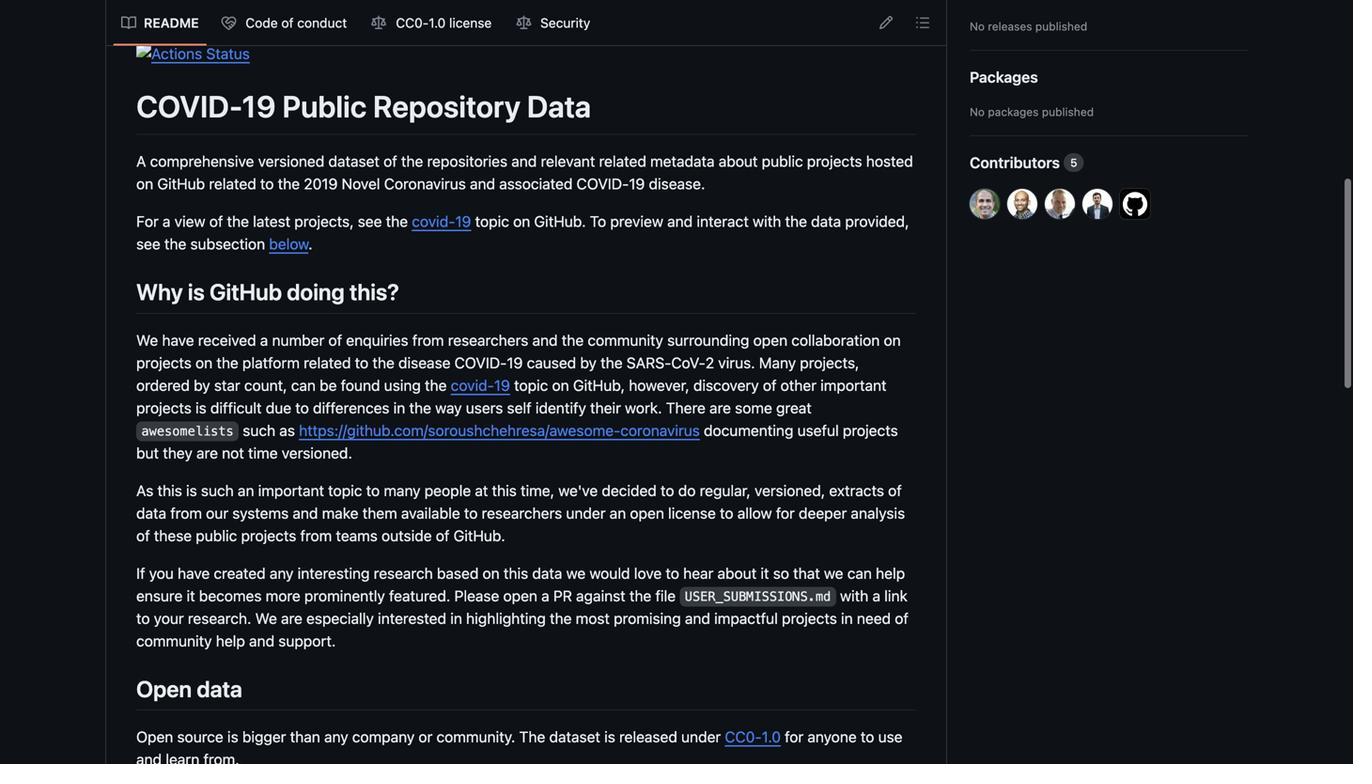 Task type: vqa. For each thing, say whether or not it's contained in the screenshot.
projects within 'DOCUMENTING USEFUL PROJECTS BUT THEY ARE NOT TIME VERSIONED.'
yes



Task type: describe. For each thing, give the bounding box(es) containing it.
this?
[[350, 279, 399, 305]]

outline image
[[915, 15, 930, 30]]

public inside a comprehensive versioned dataset of the repositories and relevant related metadata about public projects hosted on github related to the 2019 novel coronavirus and associated covid-19 disease.
[[762, 152, 803, 170]]

important inside as this is such an important topic to many people at this time, we've decided to do regular, versioned, extracts of data from our systems and make them available to researchers under an open license to allow for deeper analysis of these public projects from teams outside of github.
[[258, 481, 324, 499]]

0 horizontal spatial from
[[170, 504, 202, 522]]

to inside a comprehensive versioned dataset of the repositories and relevant related metadata about public projects hosted on github related to the 2019 novel coronavirus and associated covid-19 disease.
[[260, 175, 274, 193]]

and inside topic on github. to preview and interact with the data provided, see the subsection
[[667, 212, 693, 230]]

differences
[[313, 399, 390, 417]]

can inside if you have created any interesting research based on this data we would love to hear about it so that we can help ensure it becomes more prominently featured. please open a pr against the file
[[847, 564, 872, 582]]

on inside if you have created any interesting research based on this data we would love to hear about it so that we can help ensure it becomes more prominently featured. please open a pr against the file
[[483, 564, 500, 582]]

@github actions[bot] image
[[1120, 189, 1150, 219]]

subsection
[[190, 235, 265, 253]]

why
[[136, 279, 183, 305]]

so
[[773, 564, 789, 582]]

as
[[279, 421, 295, 439]]

community.
[[437, 728, 515, 746]]

to left do on the right bottom of the page
[[661, 481, 674, 499]]

published for no packages published
[[1042, 105, 1094, 118]]

packages link
[[970, 66, 1248, 88]]

list containing readme
[[114, 8, 599, 38]]

users
[[466, 399, 503, 417]]

with inside with a link to your research. we are especially interested in highlighting the most promising and impactful projects in need of community help and support.
[[840, 587, 869, 605]]

and down hear
[[685, 609, 710, 627]]

have inside we have received a number of enquiries from researchers and the community surrounding open collaboration on projects on the platform related to the disease covid-19 caused by the sars-cov-2 virus. many projects, ordered by star count, can be found using the
[[162, 331, 194, 349]]

interesting
[[298, 564, 370, 582]]

github,
[[573, 376, 625, 394]]

19 up self
[[494, 376, 510, 394]]

0 vertical spatial covid-
[[136, 88, 242, 124]]

on down received
[[195, 354, 213, 372]]

allow
[[738, 504, 772, 522]]

awesomelists
[[141, 424, 234, 439]]

law image
[[516, 16, 532, 31]]

as this is such an important topic to many people at this time, we've decided to do regular, versioned, extracts of data from our systems and make them available to researchers under an open license to allow for deeper analysis of these public projects from teams outside of github.
[[136, 481, 905, 544]]

for a view of the latest projects, see the covid-19
[[136, 212, 471, 230]]

and left support.
[[249, 632, 275, 650]]

to inside for anyone to use and learn from.
[[861, 728, 874, 746]]

is inside as this is such an important topic to many people at this time, we've decided to do regular, versioned, extracts of data from our systems and make them available to researchers under an open license to allow for deeper analysis of these public projects from teams outside of github.
[[186, 481, 197, 499]]

license inside cc0-1.0 license link
[[449, 15, 492, 31]]

projects inside a comprehensive versioned dataset of the repositories and relevant related metadata about public projects hosted on github related to the 2019 novel coronavirus and associated covid-19 disease.
[[807, 152, 862, 170]]

covid- inside we have received a number of enquiries from researchers and the community surrounding open collaboration on projects on the platform related to the disease covid-19 caused by the sars-cov-2 virus. many projects, ordered by star count, can be found using the
[[455, 354, 507, 372]]

cc0-1.0 link
[[725, 728, 781, 746]]

cov-
[[671, 354, 706, 372]]

of up subsection
[[209, 212, 223, 230]]

1 horizontal spatial it
[[761, 564, 769, 582]]

featured.
[[389, 587, 451, 605]]

is right why
[[188, 279, 205, 305]]

are inside with a link to your research. we are especially interested in highlighting the most promising and impactful projects in need of community help and support.
[[281, 609, 303, 627]]

with inside topic on github. to preview and interact with the data provided, see the subsection
[[753, 212, 781, 230]]

github. inside as this is such an important topic to many people at this time, we've decided to do regular, versioned, extracts of data from our systems and make them available to researchers under an open license to allow for deeper analysis of these public projects from teams outside of github.
[[454, 527, 505, 544]]

impactful
[[714, 609, 778, 627]]

open inside we have received a number of enquiries from researchers and the community surrounding open collaboration on projects on the platform related to the disease covid-19 caused by the sars-cov-2 virus. many projects, ordered by star count, can be found using the
[[753, 331, 788, 349]]

becomes
[[199, 587, 262, 605]]

cc0-1.0 license link
[[364, 8, 501, 38]]

and inside for anyone to use and learn from.
[[136, 750, 162, 764]]

self
[[507, 399, 532, 417]]

open source is bigger than any company or community. the dataset is released under cc0-1.0
[[136, 728, 781, 746]]

received
[[198, 331, 256, 349]]

for inside as this is such an important topic to many people at this time, we've decided to do regular, versioned, extracts of data from our systems and make them available to researchers under an open license to allow for deeper analysis of these public projects from teams outside of github.
[[776, 504, 795, 522]]

hosted
[[866, 152, 913, 170]]

work.
[[625, 399, 662, 417]]

are inside topic on github, however, discovery of other important projects is difficult due to differences in the way users self identify their work. there are some great awesomelists such as https://github.com/soroushchehresa/awesome-coronavirus
[[710, 399, 731, 417]]

the up star
[[216, 354, 239, 372]]

releases
[[988, 20, 1032, 33]]

they
[[163, 444, 193, 462]]

do
[[678, 481, 696, 499]]

open inside as this is such an important topic to many people at this time, we've decided to do regular, versioned, extracts of data from our systems and make them available to researchers under an open license to allow for deeper analysis of these public projects from teams outside of github.
[[630, 504, 664, 522]]

of up analysis
[[888, 481, 902, 499]]

your
[[154, 609, 184, 627]]

need
[[857, 609, 891, 627]]

code of conduct
[[246, 15, 347, 31]]

star
[[214, 376, 240, 394]]

we inside with a link to your research. we are especially interested in highlighting the most promising and impactful projects in need of community help and support.
[[255, 609, 277, 627]]

below link
[[269, 235, 308, 253]]

user_submissions.md
[[685, 590, 831, 604]]

1 horizontal spatial 1.0
[[762, 728, 781, 746]]

community inside we have received a number of enquiries from researchers and the community surrounding open collaboration on projects on the platform related to the disease covid-19 caused by the sars-cov-2 virus. many projects, ordered by star count, can be found using the
[[588, 331, 663, 349]]

bigger
[[242, 728, 286, 746]]

1 horizontal spatial in
[[450, 609, 462, 627]]

.
[[308, 235, 313, 253]]

about inside a comprehensive versioned dataset of the repositories and relevant related metadata about public projects hosted on github related to the 2019 novel coronavirus and associated covid-19 disease.
[[719, 152, 758, 170]]

promising
[[614, 609, 681, 627]]

help for can
[[876, 564, 905, 582]]

this right as
[[157, 481, 182, 499]]

projects inside documenting useful projects but they are not time versioned.
[[843, 421, 898, 439]]

based
[[437, 564, 479, 582]]

1 vertical spatial it
[[187, 587, 195, 605]]

if
[[136, 564, 145, 582]]

1 horizontal spatial github
[[210, 279, 282, 305]]

or
[[419, 728, 433, 746]]

the down enquiries
[[373, 354, 395, 372]]

research
[[374, 564, 433, 582]]

no for no releases published
[[970, 20, 985, 33]]

no packages published
[[970, 105, 1094, 118]]

view
[[174, 212, 205, 230]]

difficult
[[210, 399, 262, 417]]

repository
[[373, 88, 521, 124]]

of inside with a link to your research. we are especially interested in highlighting the most promising and impactful projects in need of community help and support.
[[895, 609, 909, 627]]

regular,
[[700, 481, 751, 499]]

to inside topic on github, however, discovery of other important projects is difficult due to differences in the way users self identify their work. there are some great awesomelists such as https://github.com/soroushchehresa/awesome-coronavirus
[[295, 399, 309, 417]]

surrounding
[[667, 331, 750, 349]]

ordered
[[136, 376, 190, 394]]

actions status image
[[136, 42, 250, 65]]

associated
[[499, 175, 573, 193]]

to inside we have received a number of enquiries from researchers and the community surrounding open collaboration on projects on the platform related to the disease covid-19 caused by the sars-cov-2 virus. many projects, ordered by star count, can be found using the
[[355, 354, 369, 372]]

covid-19
[[451, 376, 510, 394]]

at
[[475, 481, 488, 499]]

the down versioned
[[278, 175, 300, 193]]

more
[[266, 587, 301, 605]]

versioned
[[258, 152, 325, 170]]

the up caused
[[562, 331, 584, 349]]

deeper
[[799, 504, 847, 522]]

we inside we have received a number of enquiries from researchers and the community surrounding open collaboration on projects on the platform related to the disease covid-19 caused by the sars-cov-2 virus. many projects, ordered by star count, can be found using the
[[136, 331, 158, 349]]

the down view at the left of the page
[[164, 235, 186, 253]]

to down regular,
[[720, 504, 734, 522]]

on inside a comprehensive versioned dataset of the repositories and relevant related metadata about public projects hosted on github related to the 2019 novel coronavirus and associated covid-19 disease.
[[136, 175, 153, 193]]

contributors
[[970, 154, 1060, 172]]

there
[[666, 399, 706, 417]]

19 inside a comprehensive versioned dataset of the repositories and relevant related metadata about public projects hosted on github related to the 2019 novel coronavirus and associated covid-19 disease.
[[629, 175, 645, 193]]

code of conduct link
[[214, 8, 356, 38]]

of down available
[[436, 527, 450, 544]]

5
[[1071, 156, 1078, 169]]

than
[[290, 728, 320, 746]]

book image
[[121, 16, 136, 31]]

time,
[[521, 481, 555, 499]]

0 horizontal spatial an
[[238, 481, 254, 499]]

19 up versioned
[[242, 88, 276, 124]]

0 vertical spatial related
[[599, 152, 647, 170]]

1 horizontal spatial cc0-
[[725, 728, 762, 746]]

conduct
[[297, 15, 347, 31]]

the up the coronavirus
[[401, 152, 423, 170]]

the inside if you have created any interesting research based on this data we would love to hear about it so that we can help ensure it becomes more prominently featured. please open a pr against the file
[[630, 587, 652, 605]]

projects inside topic on github, however, discovery of other important projects is difficult due to differences in the way users self identify their work. there are some great awesomelists such as https://github.com/soroushchehresa/awesome-coronavirus
[[136, 399, 192, 417]]

way
[[435, 399, 462, 417]]

2 we from the left
[[824, 564, 844, 582]]

not
[[222, 444, 244, 462]]

other
[[781, 376, 817, 394]]

source
[[177, 728, 223, 746]]

a comprehensive versioned dataset of the repositories and relevant related metadata about public projects hosted on github related to the 2019 novel coronavirus and associated covid-19 disease.
[[136, 152, 913, 193]]

doing
[[287, 279, 345, 305]]

edit file image
[[879, 15, 894, 30]]

on right collaboration
[[884, 331, 901, 349]]

code of conduct image
[[221, 16, 236, 31]]

number
[[272, 331, 325, 349]]

a inside we have received a number of enquiries from researchers and the community surrounding open collaboration on projects on the platform related to the disease covid-19 caused by the sars-cov-2 virus. many projects, ordered by star count, can be found using the
[[260, 331, 268, 349]]

documenting
[[704, 421, 794, 439]]

is inside topic on github, however, discovery of other important projects is difficult due to differences in the way users self identify their work. there are some great awesomelists such as https://github.com/soroushchehresa/awesome-coronavirus
[[195, 399, 206, 417]]

1 vertical spatial any
[[324, 728, 348, 746]]

the
[[519, 728, 545, 746]]

them
[[363, 504, 397, 522]]

interested
[[378, 609, 446, 627]]

0 horizontal spatial related
[[209, 175, 256, 193]]

and up the associated
[[512, 152, 537, 170]]

people
[[425, 481, 471, 499]]

the down the coronavirus
[[386, 212, 408, 230]]

projects inside as this is such an important topic to many people at this time, we've decided to do regular, versioned, extracts of data from our systems and make them available to researchers under an open license to allow for deeper analysis of these public projects from teams outside of github.
[[241, 527, 296, 544]]

disease.
[[649, 175, 705, 193]]

@gregce image
[[970, 189, 1000, 219]]

ensure
[[136, 587, 183, 605]]

great
[[776, 399, 812, 417]]

to down at
[[464, 504, 478, 522]]

2 horizontal spatial in
[[841, 609, 853, 627]]

0 vertical spatial covid-
[[412, 212, 455, 230]]

topic on github, however, discovery of other important projects is difficult due to differences in the way users self identify their work. there are some great awesomelists such as https://github.com/soroushchehresa/awesome-coronavirus
[[136, 376, 887, 439]]

due
[[266, 399, 291, 417]]

the down disease
[[425, 376, 447, 394]]

to inside with a link to your research. we are especially interested in highlighting the most promising and impactful projects in need of community help and support.
[[136, 609, 150, 627]]

systems
[[232, 504, 289, 522]]

github. inside topic on github. to preview and interact with the data provided, see the subsection
[[534, 212, 586, 230]]



Task type: locate. For each thing, give the bounding box(es) containing it.
1 horizontal spatial we
[[824, 564, 844, 582]]

some
[[735, 399, 772, 417]]

2 horizontal spatial topic
[[514, 376, 548, 394]]

1 vertical spatial license
[[668, 504, 716, 522]]

is up from. at the bottom left
[[227, 728, 238, 746]]

1 horizontal spatial github.
[[534, 212, 586, 230]]

caused
[[527, 354, 576, 372]]

github. left to at the left top
[[534, 212, 586, 230]]

cc0-1.0 license
[[396, 15, 492, 31]]

researchers
[[448, 331, 529, 349], [482, 504, 562, 522]]

are left not at the bottom left
[[196, 444, 218, 462]]

@ashikpaul image
[[1083, 189, 1113, 219]]

1 horizontal spatial can
[[847, 564, 872, 582]]

0 horizontal spatial projects,
[[294, 212, 354, 230]]

covid-
[[412, 212, 455, 230], [451, 376, 494, 394]]

it right ensure
[[187, 587, 195, 605]]

related down comprehensive
[[209, 175, 256, 193]]

1 horizontal spatial an
[[610, 504, 626, 522]]

file
[[656, 587, 676, 605]]

1 vertical spatial published
[[1042, 105, 1094, 118]]

readme link
[[114, 8, 206, 38]]

0 horizontal spatial 1.0
[[429, 15, 446, 31]]

and up caused
[[532, 331, 558, 349]]

have up ordered
[[162, 331, 194, 349]]

we right that
[[824, 564, 844, 582]]

0 horizontal spatial such
[[201, 481, 234, 499]]

1 vertical spatial related
[[209, 175, 256, 193]]

1 horizontal spatial such
[[243, 421, 276, 439]]

data inside if you have created any interesting research based on this data we would love to hear about it so that we can help ensure it becomes more prominently featured. please open a pr against the file
[[532, 564, 562, 582]]

related up be
[[304, 354, 351, 372]]

analysis
[[851, 504, 905, 522]]

no for no packages published
[[970, 105, 985, 118]]

no left packages in the top right of the page
[[970, 105, 985, 118]]

1 horizontal spatial license
[[668, 504, 716, 522]]

comprehensive
[[150, 152, 254, 170]]

the up github,
[[601, 354, 623, 372]]

1 vertical spatial with
[[840, 587, 869, 605]]

community inside with a link to your research. we are especially interested in highlighting the most promising and impactful projects in need of community help and support.
[[136, 632, 212, 650]]

of up the coronavirus
[[384, 152, 397, 170]]

0 horizontal spatial with
[[753, 212, 781, 230]]

a inside if you have created any interesting research based on this data we would love to hear about it so that we can help ensure it becomes more prominently featured. please open a pr against the file
[[542, 587, 550, 605]]

covid-19 link for such as
[[451, 376, 510, 394]]

time
[[248, 444, 278, 462]]

to right due
[[295, 399, 309, 417]]

0 vertical spatial have
[[162, 331, 194, 349]]

love
[[634, 564, 662, 582]]

0 horizontal spatial we
[[566, 564, 586, 582]]

0 vertical spatial projects,
[[294, 212, 354, 230]]

teams
[[336, 527, 378, 544]]

metadata
[[650, 152, 715, 170]]

but
[[136, 444, 159, 462]]

2 open from the top
[[136, 728, 173, 746]]

1 horizontal spatial under
[[681, 728, 721, 746]]

projects, inside we have received a number of enquiries from researchers and the community surrounding open collaboration on projects on the platform related to the disease covid-19 caused by the sars-cov-2 virus. many projects, ordered by star count, can be found using the
[[800, 354, 860, 372]]

on up please
[[483, 564, 500, 582]]

and left 'learn'
[[136, 750, 162, 764]]

against
[[576, 587, 626, 605]]

data down as
[[136, 504, 166, 522]]

1 vertical spatial for
[[785, 728, 804, 746]]

data inside topic on github. to preview and interact with the data provided, see the subsection
[[811, 212, 841, 230]]

novel
[[342, 175, 380, 193]]

https://github.com/soroushchehresa/awesome-
[[299, 421, 621, 439]]

0 vertical spatial from
[[412, 331, 444, 349]]

no
[[970, 20, 985, 33], [970, 105, 985, 118]]

0 horizontal spatial covid-
[[136, 88, 242, 124]]

their
[[590, 399, 621, 417]]

and down repositories
[[470, 175, 495, 193]]

is
[[188, 279, 205, 305], [195, 399, 206, 417], [186, 481, 197, 499], [227, 728, 238, 746], [604, 728, 615, 746]]

by up github,
[[580, 354, 597, 372]]

about right metadata
[[719, 152, 758, 170]]

any right than
[[324, 728, 348, 746]]

@hamelsmu image
[[1008, 189, 1038, 219]]

data inside as this is such an important topic to many people at this time, we've decided to do regular, versioned, extracts of data from our systems and make them available to researchers under an open license to allow for deeper analysis of these public projects from teams outside of github.
[[136, 504, 166, 522]]

0 vertical spatial with
[[753, 212, 781, 230]]

1 vertical spatial topic
[[514, 376, 548, 394]]

created
[[214, 564, 266, 582]]

such inside as this is such an important topic to many people at this time, we've decided to do regular, versioned, extracts of data from our systems and make them available to researchers under an open license to allow for deeper analysis of these public projects from teams outside of github.
[[201, 481, 234, 499]]

this inside if you have created any interesting research based on this data we would love to hear about it so that we can help ensure it becomes more prominently featured. please open a pr against the file
[[504, 564, 528, 582]]

support.
[[278, 632, 336, 650]]

1.0 left "anyone"
[[762, 728, 781, 746]]

on down the associated
[[513, 212, 530, 230]]

enquiries
[[346, 331, 408, 349]]

researchers down time,
[[482, 504, 562, 522]]

versioned,
[[755, 481, 825, 499]]

2 vertical spatial from
[[300, 527, 332, 544]]

covid- down the coronavirus
[[412, 212, 455, 230]]

1 vertical spatial such
[[201, 481, 234, 499]]

0 horizontal spatial important
[[258, 481, 324, 499]]

the left way
[[409, 399, 431, 417]]

pr
[[553, 587, 572, 605]]

is left 'released'
[[604, 728, 615, 746]]

open data
[[136, 676, 242, 702]]

topic inside as this is such an important topic to many people at this time, we've decided to do regular, versioned, extracts of data from our systems and make them available to researchers under an open license to allow for deeper analysis of these public projects from teams outside of github.
[[328, 481, 362, 499]]

of down many
[[763, 376, 777, 394]]

1 horizontal spatial see
[[358, 212, 382, 230]]

sars-
[[627, 354, 671, 372]]

topic inside topic on github. to preview and interact with the data provided, see the subsection
[[475, 212, 509, 230]]

0 vertical spatial public
[[762, 152, 803, 170]]

open
[[753, 331, 788, 349], [630, 504, 664, 522], [503, 587, 538, 605]]

company
[[352, 728, 415, 746]]

1 open from the top
[[136, 676, 192, 702]]

we
[[566, 564, 586, 582], [824, 564, 844, 582]]

0 vertical spatial community
[[588, 331, 663, 349]]

2 vertical spatial are
[[281, 609, 303, 627]]

in left need
[[841, 609, 853, 627]]

help down research.
[[216, 632, 245, 650]]

the right the interact in the right top of the page
[[785, 212, 807, 230]]

0 vertical spatial published
[[1036, 20, 1088, 33]]

1 vertical spatial open
[[136, 728, 173, 746]]

github down comprehensive
[[157, 175, 205, 193]]

have
[[162, 331, 194, 349], [178, 564, 210, 582]]

1 no from the top
[[970, 20, 985, 33]]

no releases published
[[970, 20, 1088, 33]]

0 vertical spatial about
[[719, 152, 758, 170]]

and inside as this is such an important topic to many people at this time, we've decided to do regular, versioned, extracts of data from our systems and make them available to researchers under an open license to allow for deeper analysis of these public projects from teams outside of github.
[[293, 504, 318, 522]]

researchers inside as this is such an important topic to many people at this time, we've decided to do regular, versioned, extracts of data from our systems and make them available to researchers under an open license to allow for deeper analysis of these public projects from teams outside of github.
[[482, 504, 562, 522]]

1 vertical spatial can
[[847, 564, 872, 582]]

to down versioned
[[260, 175, 274, 193]]

1 horizontal spatial important
[[821, 376, 887, 394]]

no left releases at top
[[970, 20, 985, 33]]

19 down the coronavirus
[[455, 212, 471, 230]]

github
[[157, 175, 205, 193], [210, 279, 282, 305]]

the up subsection
[[227, 212, 249, 230]]

to
[[590, 212, 606, 230]]

topic inside topic on github, however, discovery of other important projects is difficult due to differences in the way users self identify their work. there are some great awesomelists such as https://github.com/soroushchehresa/awesome-coronavirus
[[514, 376, 548, 394]]

decided
[[602, 481, 657, 499]]

github.
[[534, 212, 586, 230], [454, 527, 505, 544]]

published for no releases published
[[1036, 20, 1088, 33]]

this right at
[[492, 481, 517, 499]]

community down your
[[136, 632, 212, 650]]

open for open source is bigger than any company or community. the dataset is released under cc0-1.0
[[136, 728, 173, 746]]

list
[[114, 8, 599, 38]]

are down more
[[281, 609, 303, 627]]

the inside topic on github, however, discovery of other important projects is difficult due to differences in the way users self identify their work. there are some great awesomelists such as https://github.com/soroushchehresa/awesome-coronavirus
[[409, 399, 431, 417]]

learn
[[166, 750, 200, 764]]

2 horizontal spatial covid-
[[577, 175, 629, 193]]

for anyone to use and learn from.
[[136, 728, 903, 764]]

license left law image
[[449, 15, 492, 31]]

1 vertical spatial important
[[258, 481, 324, 499]]

see inside topic on github. to preview and interact with the data provided, see the subsection
[[136, 235, 160, 253]]

from up 'these' in the bottom of the page
[[170, 504, 202, 522]]

github. up based
[[454, 527, 505, 544]]

a right for
[[163, 212, 171, 230]]

0 vertical spatial github
[[157, 175, 205, 193]]

topic up make
[[328, 481, 362, 499]]

virus.
[[718, 354, 755, 372]]

2019
[[304, 175, 338, 193]]

1 vertical spatial about
[[718, 564, 757, 582]]

1.0 right law icon
[[429, 15, 446, 31]]

0 horizontal spatial help
[[216, 632, 245, 650]]

below
[[269, 235, 308, 253]]

1 vertical spatial help
[[216, 632, 245, 650]]

important inside topic on github, however, discovery of other important projects is difficult due to differences in the way users self identify their work. there are some great awesomelists such as https://github.com/soroushchehresa/awesome-coronavirus
[[821, 376, 887, 394]]

for inside for anyone to use and learn from.
[[785, 728, 804, 746]]

cc0- right law icon
[[396, 15, 429, 31]]

0 horizontal spatial community
[[136, 632, 212, 650]]

dataset right the the
[[549, 728, 601, 746]]

from up disease
[[412, 331, 444, 349]]

in down the using
[[394, 399, 405, 417]]

dataset inside a comprehensive versioned dataset of the repositories and relevant related metadata about public projects hosted on github related to the 2019 novel coronavirus and associated covid-19 disease.
[[328, 152, 380, 170]]

topic down the associated
[[475, 212, 509, 230]]

hear
[[683, 564, 714, 582]]

disease
[[399, 354, 451, 372]]

covid-19 link for .
[[412, 212, 471, 230]]

0 vertical spatial covid-19 link
[[412, 212, 471, 230]]

topic for github,
[[514, 376, 548, 394]]

1 vertical spatial by
[[194, 376, 210, 394]]

latest
[[253, 212, 291, 230]]

projects down systems
[[241, 527, 296, 544]]

1.0 inside cc0-1.0 license link
[[429, 15, 446, 31]]

0 vertical spatial for
[[776, 504, 795, 522]]

with up need
[[840, 587, 869, 605]]

1 vertical spatial an
[[610, 504, 626, 522]]

data up source
[[197, 676, 242, 702]]

github inside a comprehensive versioned dataset of the repositories and relevant related metadata about public projects hosted on github related to the 2019 novel coronavirus and associated covid-19 disease.
[[157, 175, 205, 193]]

would
[[590, 564, 630, 582]]

1 vertical spatial community
[[136, 632, 212, 650]]

topic up self
[[514, 376, 548, 394]]

on inside topic on github. to preview and interact with the data provided, see the subsection
[[513, 212, 530, 230]]

dataset up novel
[[328, 152, 380, 170]]

0 vertical spatial see
[[358, 212, 382, 230]]

can inside we have received a number of enquiries from researchers and the community surrounding open collaboration on projects on the platform related to the disease covid-19 caused by the sars-cov-2 virus. many projects, ordered by star count, can be found using the
[[291, 376, 316, 394]]

topic for github.
[[475, 212, 509, 230]]

github down subsection
[[210, 279, 282, 305]]

0 vertical spatial topic
[[475, 212, 509, 230]]

our
[[206, 504, 229, 522]]

of right number
[[328, 331, 342, 349]]

the up "promising"
[[630, 587, 652, 605]]

can
[[291, 376, 316, 394], [847, 564, 872, 582]]

1 horizontal spatial help
[[876, 564, 905, 582]]

1 vertical spatial no
[[970, 105, 985, 118]]

of down link
[[895, 609, 909, 627]]

a left link
[[873, 587, 881, 605]]

many
[[384, 481, 421, 499]]

@djedamski image
[[1045, 189, 1075, 219]]

researchers inside we have received a number of enquiries from researchers and the community surrounding open collaboration on projects on the platform related to the disease covid-19 caused by the sars-cov-2 virus. many projects, ordered by star count, can be found using the
[[448, 331, 529, 349]]

0 horizontal spatial see
[[136, 235, 160, 253]]

license inside as this is such an important topic to many people at this time, we've decided to do regular, versioned, extracts of data from our systems and make them available to researchers under an open license to allow for deeper analysis of these public projects from teams outside of github.
[[668, 504, 716, 522]]

important up systems
[[258, 481, 324, 499]]

1 horizontal spatial are
[[281, 609, 303, 627]]

0 vertical spatial under
[[566, 504, 606, 522]]

especially
[[306, 609, 374, 627]]

help inside if you have created any interesting research based on this data we would love to hear about it so that we can help ensure it becomes more prominently featured. please open a pr against the file
[[876, 564, 905, 582]]

collaboration
[[792, 331, 880, 349]]

any inside if you have created any interesting research based on this data we would love to hear about it so that we can help ensure it becomes more prominently featured. please open a pr against the file
[[270, 564, 294, 582]]

of right code
[[281, 15, 294, 31]]

1 vertical spatial open
[[630, 504, 664, 522]]

19 inside we have received a number of enquiries from researchers and the community surrounding open collaboration on projects on the platform related to the disease covid-19 caused by the sars-cov-2 virus. many projects, ordered by star count, can be found using the
[[507, 354, 523, 372]]

1 horizontal spatial covid-
[[455, 354, 507, 372]]

a
[[163, 212, 171, 230], [260, 331, 268, 349], [542, 587, 550, 605], [873, 587, 881, 605]]

open
[[136, 676, 192, 702], [136, 728, 173, 746]]

2 horizontal spatial related
[[599, 152, 647, 170]]

0 vertical spatial can
[[291, 376, 316, 394]]

1 we from the left
[[566, 564, 586, 582]]

0 horizontal spatial topic
[[328, 481, 362, 499]]

1 vertical spatial github
[[210, 279, 282, 305]]

to inside if you have created any interesting research based on this data we would love to hear about it so that we can help ensure it becomes more prominently featured. please open a pr against the file
[[666, 564, 679, 582]]

0 horizontal spatial open
[[503, 587, 538, 605]]

open up 'learn'
[[136, 728, 173, 746]]

open up highlighting at bottom left
[[503, 587, 538, 605]]

most
[[576, 609, 610, 627]]

0 vertical spatial are
[[710, 399, 731, 417]]

law image
[[371, 16, 386, 31]]

2
[[706, 354, 714, 372]]

2 vertical spatial covid-
[[455, 354, 507, 372]]

with right the interact in the right top of the page
[[753, 212, 781, 230]]

from inside we have received a number of enquiries from researchers and the community surrounding open collaboration on projects on the platform related to the disease covid-19 caused by the sars-cov-2 virus. many projects, ordered by star count, can be found using the
[[412, 331, 444, 349]]

code
[[246, 15, 278, 31]]

1 horizontal spatial by
[[580, 354, 597, 372]]

such inside topic on github, however, discovery of other important projects is difficult due to differences in the way users self identify their work. there are some great awesomelists such as https://github.com/soroushchehresa/awesome-coronavirus
[[243, 421, 276, 439]]

we've
[[559, 481, 598, 499]]

see down for
[[136, 235, 160, 253]]

such up time
[[243, 421, 276, 439]]

2 horizontal spatial are
[[710, 399, 731, 417]]

projects left hosted
[[807, 152, 862, 170]]

1 horizontal spatial related
[[304, 354, 351, 372]]

covid-19 link down the coronavirus
[[412, 212, 471, 230]]

the down pr
[[550, 609, 572, 627]]

projects right useful
[[843, 421, 898, 439]]

readme
[[144, 15, 199, 31]]

0 horizontal spatial public
[[196, 527, 237, 544]]

these
[[154, 527, 192, 544]]

a
[[136, 152, 146, 170]]

0 vertical spatial open
[[136, 676, 192, 702]]

about inside if you have created any interesting research based on this data we would love to hear about it so that we can help ensure it becomes more prominently featured. please open a pr against the file
[[718, 564, 757, 582]]

2 no from the top
[[970, 105, 985, 118]]

for down versioned,
[[776, 504, 795, 522]]

related inside we have received a number of enquiries from researchers and the community surrounding open collaboration on projects on the platform related to the disease covid-19 caused by the sars-cov-2 virus. many projects, ordered by star count, can be found using the
[[304, 354, 351, 372]]

identify
[[536, 399, 586, 417]]

1.0
[[429, 15, 446, 31], [762, 728, 781, 746]]

projects,
[[294, 212, 354, 230], [800, 354, 860, 372]]

this up with a link to your research. we are especially interested in highlighting the most promising and impactful projects in need of community help and support.
[[504, 564, 528, 582]]

and inside we have received a number of enquiries from researchers and the community surrounding open collaboration on projects on the platform related to the disease covid-19 caused by the sars-cov-2 virus. many projects, ordered by star count, can be found using the
[[532, 331, 558, 349]]

1 horizontal spatial we
[[255, 609, 277, 627]]

projects inside with a link to your research. we are especially interested in highlighting the most promising and impactful projects in need of community help and support.
[[782, 609, 837, 627]]

1 vertical spatial see
[[136, 235, 160, 253]]

1 vertical spatial covid-
[[451, 376, 494, 394]]

19
[[242, 88, 276, 124], [629, 175, 645, 193], [455, 212, 471, 230], [507, 354, 523, 372], [494, 376, 510, 394]]

prominently
[[304, 587, 385, 605]]

if you have created any interesting research based on this data we would love to hear about it so that we can help ensure it becomes more prominently featured. please open a pr against the file
[[136, 564, 905, 605]]

dataset
[[328, 152, 380, 170], [549, 728, 601, 746]]

to
[[260, 175, 274, 193], [355, 354, 369, 372], [295, 399, 309, 417], [366, 481, 380, 499], [661, 481, 674, 499], [464, 504, 478, 522], [720, 504, 734, 522], [666, 564, 679, 582], [136, 609, 150, 627], [861, 728, 874, 746]]

of inside topic on github, however, discovery of other important projects is difficult due to differences in the way users self identify their work. there are some great awesomelists such as https://github.com/soroushchehresa/awesome-coronavirus
[[763, 376, 777, 394]]

to up them
[[366, 481, 380, 499]]

help inside with a link to your research. we are especially interested in highlighting the most promising and impactful projects in need of community help and support.
[[216, 632, 245, 650]]

open for open data
[[136, 676, 192, 702]]

to left your
[[136, 609, 150, 627]]

public inside as this is such an important topic to many people at this time, we've decided to do regular, versioned, extracts of data from our systems and make them available to researchers under an open license to allow for deeper analysis of these public projects from teams outside of github.
[[196, 527, 237, 544]]

for
[[776, 504, 795, 522], [785, 728, 804, 746]]

under inside as this is such an important topic to many people at this time, we've decided to do regular, versioned, extracts of data from our systems and make them available to researchers under an open license to allow for deeper analysis of these public projects from teams outside of github.
[[566, 504, 606, 522]]

projects inside we have received a number of enquiries from researchers and the community surrounding open collaboration on projects on the platform related to the disease covid-19 caused by the sars-cov-2 virus. many projects, ordered by star count, can be found using the
[[136, 354, 192, 372]]

of inside we have received a number of enquiries from researchers and the community surrounding open collaboration on projects on the platform related to the disease covid-19 caused by the sars-cov-2 virus. many projects, ordered by star count, can be found using the
[[328, 331, 342, 349]]

1 vertical spatial dataset
[[549, 728, 601, 746]]

highlighting
[[466, 609, 546, 627]]

count,
[[244, 376, 287, 394]]

covid-19 link
[[412, 212, 471, 230], [451, 376, 510, 394]]

a inside with a link to your research. we are especially interested in highlighting the most promising and impactful projects in need of community help and support.
[[873, 587, 881, 605]]

of left 'these' in the bottom of the page
[[136, 527, 150, 544]]

1 vertical spatial 1.0
[[762, 728, 781, 746]]

covid- up the covid-19
[[455, 354, 507, 372]]

projects down that
[[782, 609, 837, 627]]

0 vertical spatial we
[[136, 331, 158, 349]]

under
[[566, 504, 606, 522], [681, 728, 721, 746]]

are inside documenting useful projects but they are not time versioned.
[[196, 444, 218, 462]]

0 vertical spatial such
[[243, 421, 276, 439]]

open up many
[[753, 331, 788, 349]]

have right you
[[178, 564, 210, 582]]

of inside a comprehensive versioned dataset of the repositories and relevant related metadata about public projects hosted on github related to the 2019 novel coronavirus and associated covid-19 disease.
[[384, 152, 397, 170]]

have inside if you have created any interesting research based on this data we would love to hear about it so that we can help ensure it becomes more prominently featured. please open a pr against the file
[[178, 564, 210, 582]]

covid- inside a comprehensive versioned dataset of the repositories and relevant related metadata about public projects hosted on github related to the 2019 novel coronavirus and associated covid-19 disease.
[[577, 175, 629, 193]]

on inside topic on github, however, discovery of other important projects is difficult due to differences in the way users self identify their work. there are some great awesomelists such as https://github.com/soroushchehresa/awesome-coronavirus
[[552, 376, 569, 394]]

help
[[876, 564, 905, 582], [216, 632, 245, 650]]

0 horizontal spatial github
[[157, 175, 205, 193]]

0 vertical spatial by
[[580, 354, 597, 372]]

you
[[149, 564, 174, 582]]

in down please
[[450, 609, 462, 627]]

any up more
[[270, 564, 294, 582]]

license down do on the right bottom of the page
[[668, 504, 716, 522]]

public
[[762, 152, 803, 170], [196, 527, 237, 544]]

the inside with a link to your research. we are especially interested in highlighting the most promising and impactful projects in need of community help and support.
[[550, 609, 572, 627]]

in inside topic on github, however, discovery of other important projects is difficult due to differences in the way users self identify their work. there are some great awesomelists such as https://github.com/soroushchehresa/awesome-coronavirus
[[394, 399, 405, 417]]

projects down ordered
[[136, 399, 192, 417]]

are
[[710, 399, 731, 417], [196, 444, 218, 462], [281, 609, 303, 627]]

1 vertical spatial are
[[196, 444, 218, 462]]

link
[[885, 587, 908, 605]]

can left be
[[291, 376, 316, 394]]

cc0- inside cc0-1.0 license link
[[396, 15, 429, 31]]

1 horizontal spatial open
[[630, 504, 664, 522]]

below .
[[269, 235, 313, 253]]

data up pr
[[532, 564, 562, 582]]

many
[[759, 354, 796, 372]]

0 horizontal spatial cc0-
[[396, 15, 429, 31]]

0 horizontal spatial can
[[291, 376, 316, 394]]

with a link to your research. we are especially interested in highlighting the most promising and impactful projects in need of community help and support.
[[136, 587, 909, 650]]

topic on github. to preview and interact with the data provided, see the subsection
[[136, 212, 909, 253]]

license
[[449, 15, 492, 31], [668, 504, 716, 522]]

0 horizontal spatial by
[[194, 376, 210, 394]]

0 vertical spatial it
[[761, 564, 769, 582]]

covid-19 public repository data
[[136, 88, 591, 124]]

0 horizontal spatial we
[[136, 331, 158, 349]]

1 horizontal spatial from
[[300, 527, 332, 544]]

help for community
[[216, 632, 245, 650]]

of
[[281, 15, 294, 31], [384, 152, 397, 170], [209, 212, 223, 230], [328, 331, 342, 349], [763, 376, 777, 394], [888, 481, 902, 499], [136, 527, 150, 544], [436, 527, 450, 544], [895, 609, 909, 627]]

open inside if you have created any interesting research based on this data we would love to hear about it so that we can help ensure it becomes more prominently featured. please open a pr against the file
[[503, 587, 538, 605]]

with
[[753, 212, 781, 230], [840, 587, 869, 605]]

0 vertical spatial any
[[270, 564, 294, 582]]

discovery
[[693, 376, 759, 394]]

1 horizontal spatial dataset
[[549, 728, 601, 746]]

0 vertical spatial researchers
[[448, 331, 529, 349]]

and
[[512, 152, 537, 170], [470, 175, 495, 193], [667, 212, 693, 230], [532, 331, 558, 349], [293, 504, 318, 522], [685, 609, 710, 627], [249, 632, 275, 650], [136, 750, 162, 764]]

covid- up to at the left top
[[577, 175, 629, 193]]

0 vertical spatial important
[[821, 376, 887, 394]]

from down make
[[300, 527, 332, 544]]

1 vertical spatial under
[[681, 728, 721, 746]]

2 horizontal spatial open
[[753, 331, 788, 349]]



